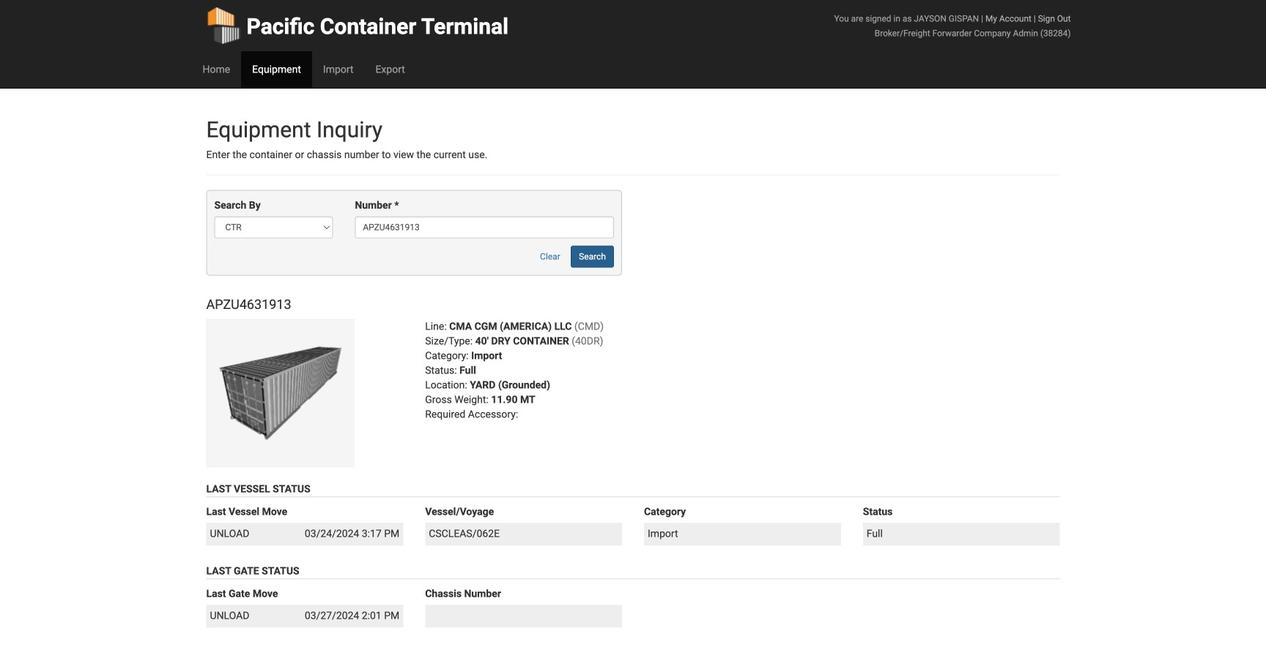 Task type: describe. For each thing, give the bounding box(es) containing it.
40dr image
[[206, 320, 355, 468]]



Task type: locate. For each thing, give the bounding box(es) containing it.
None text field
[[355, 217, 614, 239]]



